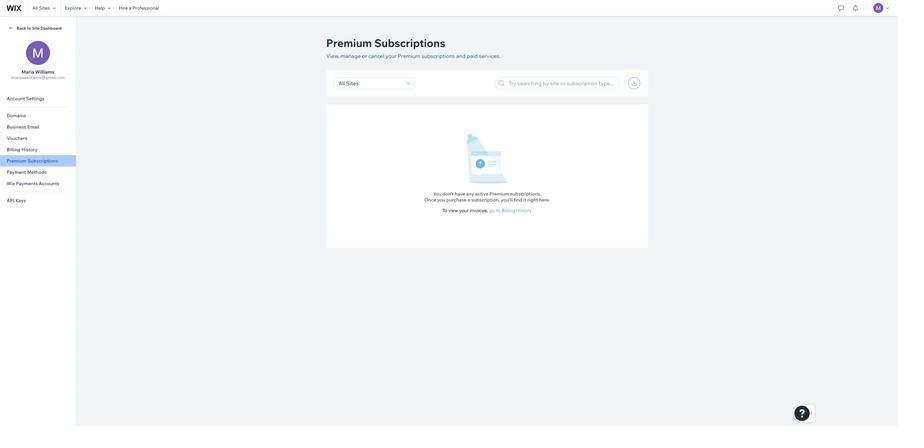 Task type: vqa. For each thing, say whether or not it's contained in the screenshot.
your
yes



Task type: locate. For each thing, give the bounding box(es) containing it.
0 horizontal spatial to
[[27, 26, 31, 31]]

back
[[17, 26, 26, 31]]

premium right active
[[490, 191, 509, 197]]

billing down vouchers
[[7, 147, 20, 153]]

your right view
[[459, 208, 469, 213]]

premium subscriptions
[[7, 158, 58, 164]]

to
[[443, 208, 447, 213]]

1 vertical spatial a
[[468, 197, 470, 203]]

0 horizontal spatial billing
[[7, 147, 20, 153]]

right
[[528, 197, 538, 203]]

a
[[129, 5, 131, 11], [468, 197, 470, 203]]

subscriptions
[[374, 36, 446, 50], [28, 158, 58, 164]]

1 horizontal spatial your
[[459, 208, 469, 213]]

you don't have any active premium subscriptions. once you purchase a subscription, you'll find it right here.
[[425, 191, 550, 203]]

premium subscriptions view, manage or cancel your premium subscriptions and paid services.
[[326, 36, 501, 59]]

billing down you'll
[[502, 208, 515, 214]]

business email
[[7, 124, 39, 130]]

api keys link
[[0, 195, 76, 206]]

to
[[27, 26, 31, 31], [496, 208, 501, 214]]

premium inside you don't have any active premium subscriptions. once you purchase a subscription, you'll find it right here.
[[490, 191, 509, 197]]

account
[[7, 96, 25, 102]]

maria
[[22, 69, 34, 75]]

1 vertical spatial your
[[459, 208, 469, 213]]

view,
[[326, 53, 340, 59]]

it
[[524, 197, 527, 203]]

0 horizontal spatial history
[[21, 147, 37, 153]]

domains
[[7, 113, 26, 119]]

to inside sidebar "element"
[[27, 26, 31, 31]]

1 horizontal spatial subscriptions
[[374, 36, 446, 50]]

subscriptions up payment methods link
[[28, 158, 58, 164]]

your inside premium subscriptions view, manage or cancel your premium subscriptions and paid services.
[[386, 53, 397, 59]]

1 vertical spatial history
[[516, 208, 532, 214]]

sidebar element
[[0, 16, 76, 426]]

premium up 'payment'
[[7, 158, 26, 164]]

a right hire on the top of the page
[[129, 5, 131, 11]]

vouchers link
[[0, 133, 76, 144]]

subscriptions up subscriptions
[[374, 36, 446, 50]]

to view your invoices, go to billing history
[[443, 208, 532, 214]]

your inside to view your invoices, go to billing history
[[459, 208, 469, 213]]

api
[[7, 198, 14, 204]]

mariaaawilliams@gmail.com
[[11, 75, 65, 80]]

and
[[456, 53, 466, 59]]

paid
[[467, 53, 478, 59]]

0 vertical spatial billing
[[7, 147, 20, 153]]

0 horizontal spatial subscriptions
[[28, 158, 58, 164]]

subscriptions inside sidebar "element"
[[28, 158, 58, 164]]

once
[[425, 197, 436, 203]]

history down it
[[516, 208, 532, 214]]

premium left subscriptions
[[398, 53, 421, 59]]

a right have
[[468, 197, 470, 203]]

settings
[[26, 96, 44, 102]]

billing
[[7, 147, 20, 153], [502, 208, 515, 214]]

billing inside sidebar "element"
[[7, 147, 20, 153]]

site
[[32, 26, 40, 31]]

premium
[[326, 36, 372, 50], [398, 53, 421, 59], [7, 158, 26, 164], [490, 191, 509, 197]]

a inside you don't have any active premium subscriptions. once you purchase a subscription, you'll find it right here.
[[468, 197, 470, 203]]

billing history link
[[0, 144, 76, 155]]

history
[[21, 147, 37, 153], [516, 208, 532, 214]]

you
[[433, 191, 442, 197]]

0 horizontal spatial your
[[386, 53, 397, 59]]

0 vertical spatial history
[[21, 147, 37, 153]]

payment methods
[[7, 169, 47, 175]]

cancel
[[368, 53, 385, 59]]

your
[[386, 53, 397, 59], [459, 208, 469, 213]]

1 horizontal spatial billing
[[502, 208, 515, 214]]

1 horizontal spatial a
[[468, 197, 470, 203]]

subscription,
[[471, 197, 500, 203]]

payment methods link
[[0, 167, 76, 178]]

0 vertical spatial your
[[386, 53, 397, 59]]

None field
[[337, 78, 405, 89]]

premium inside premium subscriptions link
[[7, 158, 26, 164]]

1 vertical spatial subscriptions
[[28, 158, 58, 164]]

your right cancel
[[386, 53, 397, 59]]

all
[[32, 5, 38, 11]]

hire
[[119, 5, 128, 11]]

to left site
[[27, 26, 31, 31]]

0 vertical spatial subscriptions
[[374, 36, 446, 50]]

hire a professional
[[119, 5, 159, 11]]

subscriptions inside premium subscriptions view, manage or cancel your premium subscriptions and paid services.
[[374, 36, 446, 50]]

to right go
[[496, 208, 501, 214]]

1 vertical spatial to
[[496, 208, 501, 214]]

history up premium subscriptions
[[21, 147, 37, 153]]

0 vertical spatial to
[[27, 26, 31, 31]]

1 vertical spatial billing
[[502, 208, 515, 214]]

1 horizontal spatial history
[[516, 208, 532, 214]]

0 vertical spatial a
[[129, 5, 131, 11]]



Task type: describe. For each thing, give the bounding box(es) containing it.
business email link
[[0, 121, 76, 133]]

help
[[95, 5, 105, 11]]

all sites
[[32, 5, 50, 11]]

account settings
[[7, 96, 44, 102]]

williams
[[35, 69, 54, 75]]

subscriptions for premium subscriptions view, manage or cancel your premium subscriptions and paid services.
[[374, 36, 446, 50]]

subscriptions.
[[510, 191, 541, 197]]

premium subscriptions link
[[0, 155, 76, 167]]

server error icon image
[[467, 133, 508, 184]]

subscriptions for premium subscriptions
[[28, 158, 58, 164]]

or
[[362, 53, 367, 59]]

go to billing history link
[[490, 208, 532, 214]]

sites
[[39, 5, 50, 11]]

email
[[27, 124, 39, 130]]

wix payments accounts link
[[0, 178, 76, 189]]

api keys
[[7, 198, 26, 204]]

accounts
[[39, 181, 59, 187]]

have
[[455, 191, 465, 197]]

find
[[514, 197, 523, 203]]

view
[[449, 208, 458, 213]]

wix payments accounts
[[7, 181, 59, 187]]

here.
[[539, 197, 550, 203]]

subscriptions
[[422, 53, 455, 59]]

methods
[[27, 169, 47, 175]]

payment
[[7, 169, 26, 175]]

keys
[[16, 198, 26, 204]]

Try searching by site or subscription type... field
[[507, 77, 618, 89]]

help button
[[91, 0, 115, 16]]

account settings link
[[0, 93, 76, 104]]

1 horizontal spatial to
[[496, 208, 501, 214]]

manage
[[341, 53, 361, 59]]

0 horizontal spatial a
[[129, 5, 131, 11]]

any
[[466, 191, 474, 197]]

back to site dashboard link
[[8, 25, 68, 31]]

you'll
[[501, 197, 513, 203]]

purchase
[[446, 197, 467, 203]]

invoices,
[[470, 208, 488, 213]]

don't
[[443, 191, 454, 197]]

premium up manage
[[326, 36, 372, 50]]

active
[[475, 191, 489, 197]]

wix
[[7, 181, 15, 187]]

back to site dashboard
[[17, 26, 62, 31]]

maria williams mariaaawilliams@gmail.com
[[11, 69, 65, 80]]

go
[[490, 208, 495, 214]]

billing history
[[7, 147, 37, 153]]

hire a professional link
[[115, 0, 163, 16]]

dashboard
[[41, 26, 62, 31]]

vouchers
[[7, 135, 27, 141]]

explore
[[65, 5, 81, 11]]

services.
[[479, 53, 501, 59]]

payments
[[16, 181, 38, 187]]

you
[[437, 197, 445, 203]]

business
[[7, 124, 26, 130]]

professional
[[132, 5, 159, 11]]

history inside sidebar "element"
[[21, 147, 37, 153]]

domains link
[[0, 110, 76, 121]]



